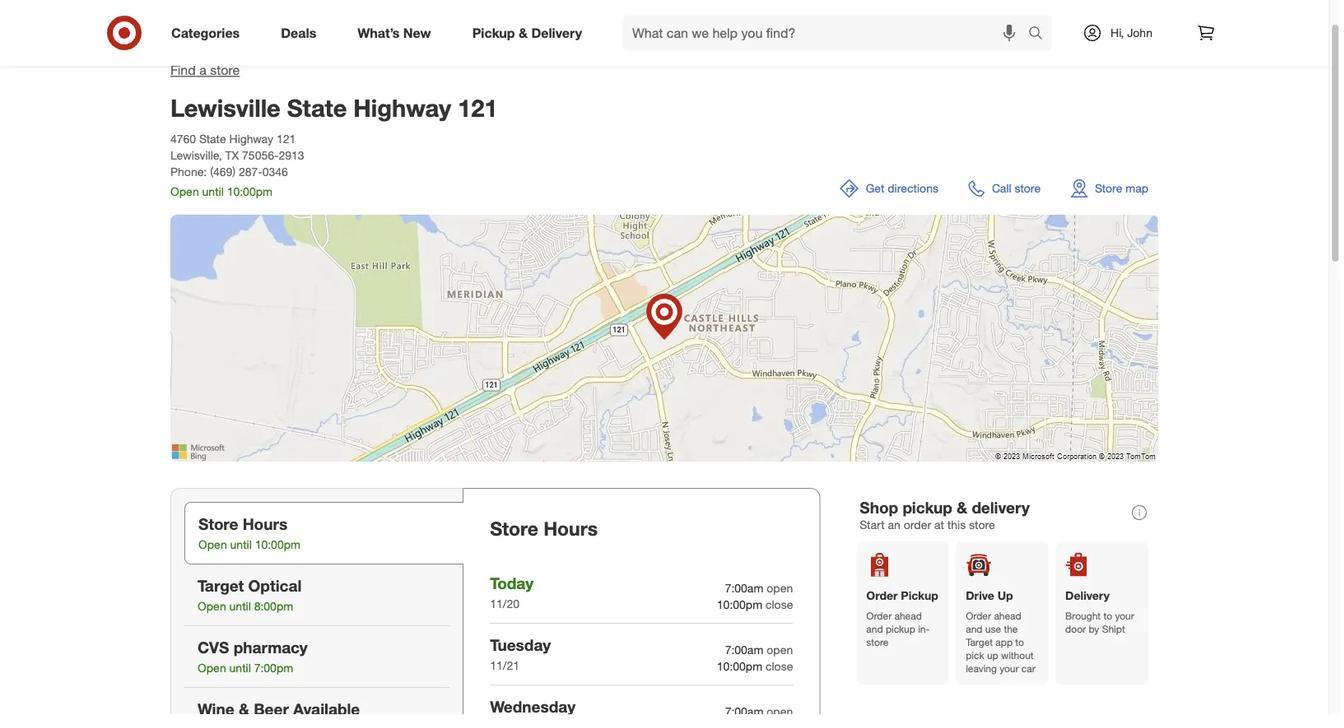 Task type: locate. For each thing, give the bounding box(es) containing it.
0 vertical spatial open
[[767, 581, 793, 596]]

2 close from the top
[[766, 659, 793, 674]]

1 horizontal spatial pickup
[[901, 589, 938, 603]]

0 horizontal spatial target
[[198, 576, 244, 595]]

1 horizontal spatial &
[[957, 498, 968, 517]]

10:00pm
[[227, 184, 272, 199], [255, 538, 300, 552], [717, 598, 762, 612], [717, 659, 762, 674]]

pickup & delivery
[[472, 25, 582, 41]]

1 horizontal spatial target
[[966, 636, 993, 649]]

in-
[[918, 623, 930, 635]]

1 vertical spatial to
[[1015, 636, 1024, 649]]

and left use
[[966, 623, 983, 635]]

delivery inside delivery brought to your door by shipt
[[1066, 589, 1110, 603]]

pickup up in-
[[901, 589, 938, 603]]

store up target optical open until 8:00pm
[[198, 515, 238, 534]]

highway for 4760 state highway 121 lewisville, tx 75056-2913 phone: (469) 287-0346 open until 10:00pm
[[229, 132, 273, 146]]

2 and from the left
[[966, 623, 983, 635]]

hours for store hours
[[544, 517, 598, 540]]

to
[[1104, 610, 1112, 622], [1015, 636, 1024, 649]]

until inside 4760 state highway 121 lewisville, tx 75056-2913 phone: (469) 287-0346 open until 10:00pm
[[202, 184, 224, 199]]

1 vertical spatial delivery
[[1066, 589, 1110, 603]]

state
[[287, 93, 347, 122], [199, 132, 226, 146]]

0 vertical spatial target
[[198, 576, 244, 595]]

what's new
[[358, 25, 431, 41]]

highway up 75056-
[[229, 132, 273, 146]]

ahead for pickup
[[895, 610, 922, 622]]

0 vertical spatial 7:00am
[[725, 581, 764, 596]]

1 vertical spatial pickup
[[901, 589, 938, 603]]

up
[[998, 589, 1013, 603]]

1 7:00am open 10:00pm close from the top
[[717, 581, 793, 612]]

ahead up in-
[[895, 610, 922, 622]]

until for store
[[230, 538, 252, 552]]

until inside target optical open until 8:00pm
[[229, 600, 251, 614]]

1 horizontal spatial state
[[287, 93, 347, 122]]

0 vertical spatial 121
[[458, 93, 498, 122]]

0 horizontal spatial ahead
[[895, 610, 922, 622]]

store inside store hours open until 10:00pm
[[198, 515, 238, 534]]

your
[[1115, 610, 1134, 622], [1000, 663, 1019, 675]]

this
[[948, 518, 966, 532]]

map
[[1126, 181, 1149, 196]]

0 vertical spatial state
[[287, 93, 347, 122]]

0 vertical spatial close
[[766, 598, 793, 612]]

a
[[199, 62, 206, 78]]

search
[[1021, 26, 1061, 42]]

7:00am open 10:00pm close for tuesday
[[717, 643, 793, 674]]

0 horizontal spatial highway
[[229, 132, 273, 146]]

categories link
[[157, 15, 260, 51]]

pickup up order
[[903, 498, 952, 517]]

today
[[490, 574, 534, 593]]

store hours open until 10:00pm
[[198, 515, 300, 552]]

order inside drive up order ahead and use the target app to pick up without leaving your car
[[966, 610, 991, 622]]

tuesday 11/21
[[490, 636, 551, 673]]

1 horizontal spatial 121
[[458, 93, 498, 122]]

your up shipt
[[1115, 610, 1134, 622]]

pickup
[[472, 25, 515, 41], [901, 589, 938, 603]]

target left optical
[[198, 576, 244, 595]]

hours
[[243, 515, 287, 534], [544, 517, 598, 540]]

121 for 4760 state highway 121 lewisville, tx 75056-2913 phone: (469) 287-0346 open until 10:00pm
[[277, 132, 296, 146]]

order
[[866, 589, 898, 603], [866, 610, 892, 622], [966, 610, 991, 622]]

target optical open until 8:00pm
[[198, 576, 302, 614]]

2 7:00am open 10:00pm close from the top
[[717, 643, 793, 674]]

and left in-
[[866, 623, 883, 635]]

0 vertical spatial your
[[1115, 610, 1134, 622]]

state up lewisville,
[[199, 132, 226, 146]]

2 ahead from the left
[[994, 610, 1022, 622]]

pick
[[966, 649, 984, 662]]

car
[[1022, 663, 1036, 675]]

0 vertical spatial pickup
[[472, 25, 515, 41]]

1 vertical spatial close
[[766, 659, 793, 674]]

1 vertical spatial state
[[199, 132, 226, 146]]

hours inside store hours open until 10:00pm
[[243, 515, 287, 534]]

open inside store hours open until 10:00pm
[[198, 538, 227, 552]]

highway inside 4760 state highway 121 lewisville, tx 75056-2913 phone: (469) 287-0346 open until 10:00pm
[[229, 132, 273, 146]]

until left 8:00pm
[[229, 600, 251, 614]]

1 vertical spatial 7:00am
[[725, 643, 764, 657]]

store up today
[[490, 517, 538, 540]]

open up cvs
[[198, 600, 226, 614]]

shipt
[[1102, 623, 1125, 635]]

287-
[[239, 165, 262, 179]]

find a store link
[[170, 62, 240, 78]]

1 horizontal spatial delivery
[[1066, 589, 1110, 603]]

0 horizontal spatial store
[[198, 515, 238, 534]]

until inside cvs pharmacy open until 7:00pm
[[229, 661, 251, 676]]

up
[[987, 649, 999, 662]]

1 close from the top
[[766, 598, 793, 612]]

ahead
[[895, 610, 922, 622], [994, 610, 1022, 622]]

0 horizontal spatial pickup
[[472, 25, 515, 41]]

0 vertical spatial to
[[1104, 610, 1112, 622]]

close for tuesday
[[766, 659, 793, 674]]

1 horizontal spatial and
[[966, 623, 983, 635]]

1 7:00am from the top
[[725, 581, 764, 596]]

1 ahead from the left
[[895, 610, 922, 622]]

7:00am open 10:00pm close
[[717, 581, 793, 612], [717, 643, 793, 674]]

1 vertical spatial 121
[[277, 132, 296, 146]]

to up shipt
[[1104, 610, 1112, 622]]

open
[[170, 184, 199, 199], [198, 538, 227, 552], [198, 600, 226, 614], [198, 661, 226, 676]]

1 vertical spatial highway
[[229, 132, 273, 146]]

1 vertical spatial target
[[966, 636, 993, 649]]

store for store map
[[1095, 181, 1123, 196]]

to inside drive up order ahead and use the target app to pick up without leaving your car
[[1015, 636, 1024, 649]]

target up pick
[[966, 636, 993, 649]]

new
[[403, 25, 431, 41]]

call store
[[992, 181, 1041, 196]]

store for store hours
[[490, 517, 538, 540]]

the
[[1004, 623, 1018, 635]]

and for order
[[866, 623, 883, 635]]

1 vertical spatial 7:00am open 10:00pm close
[[717, 643, 793, 674]]

until
[[202, 184, 224, 199], [230, 538, 252, 552], [229, 600, 251, 614], [229, 661, 251, 676]]

call store button
[[958, 169, 1051, 208]]

open for target optical
[[198, 600, 226, 614]]

target
[[198, 576, 244, 595], [966, 636, 993, 649]]

1 vertical spatial &
[[957, 498, 968, 517]]

lewisville,
[[170, 148, 222, 163]]

order pickup order ahead and pickup in- store
[[866, 589, 938, 649]]

use
[[985, 623, 1001, 635]]

0 vertical spatial pickup
[[903, 498, 952, 517]]

store inside button
[[1095, 181, 1123, 196]]

your inside drive up order ahead and use the target app to pick up without leaving your car
[[1000, 663, 1019, 675]]

until inside store hours open until 10:00pm
[[230, 538, 252, 552]]

today 11/20
[[490, 574, 534, 611]]

pickup right new
[[472, 25, 515, 41]]

door
[[1066, 623, 1086, 635]]

pickup left in-
[[886, 623, 915, 635]]

0 horizontal spatial your
[[1000, 663, 1019, 675]]

state for lewisville
[[287, 93, 347, 122]]

drive up order ahead and use the target app to pick up without leaving your car
[[966, 589, 1036, 675]]

find
[[170, 62, 196, 78]]

state inside 4760 state highway 121 lewisville, tx 75056-2913 phone: (469) 287-0346 open until 10:00pm
[[199, 132, 226, 146]]

10:00pm inside 4760 state highway 121 lewisville, tx 75056-2913 phone: (469) 287-0346 open until 10:00pm
[[227, 184, 272, 199]]

drive
[[966, 589, 994, 603]]

open for tuesday
[[767, 643, 793, 657]]

1 horizontal spatial your
[[1115, 610, 1134, 622]]

0 vertical spatial highway
[[354, 93, 451, 122]]

shop pickup & delivery start an order at this store
[[860, 498, 1030, 532]]

&
[[519, 25, 528, 41], [957, 498, 968, 517]]

2 open from the top
[[767, 643, 793, 657]]

until left 7:00pm
[[229, 661, 251, 676]]

2 7:00am from the top
[[725, 643, 764, 657]]

store
[[1095, 181, 1123, 196], [198, 515, 238, 534], [490, 517, 538, 540]]

11/21
[[490, 659, 520, 673]]

0 horizontal spatial 121
[[277, 132, 296, 146]]

store
[[210, 62, 240, 78], [1015, 181, 1041, 196], [969, 518, 995, 532], [866, 636, 889, 649]]

1 vertical spatial your
[[1000, 663, 1019, 675]]

without
[[1001, 649, 1034, 662]]

1 vertical spatial open
[[767, 643, 793, 657]]

and for drive
[[966, 623, 983, 635]]

and inside order pickup order ahead and pickup in- store
[[866, 623, 883, 635]]

cvs pharmacy open until 7:00pm
[[198, 638, 308, 676]]

1 horizontal spatial store
[[490, 517, 538, 540]]

to up the without in the bottom right of the page
[[1015, 636, 1024, 649]]

your down the without in the bottom right of the page
[[1000, 663, 1019, 675]]

ahead inside drive up order ahead and use the target app to pick up without leaving your car
[[994, 610, 1022, 622]]

lewisville state highway 121 map image
[[170, 215, 1158, 462]]

0 horizontal spatial hours
[[243, 515, 287, 534]]

until down (469)
[[202, 184, 224, 199]]

and inside drive up order ahead and use the target app to pick up without leaving your car
[[966, 623, 983, 635]]

what's
[[358, 25, 400, 41]]

open up target optical open until 8:00pm
[[198, 538, 227, 552]]

1 and from the left
[[866, 623, 883, 635]]

121 for lewisville state highway 121
[[458, 93, 498, 122]]

close
[[766, 598, 793, 612], [766, 659, 793, 674]]

until for cvs
[[229, 661, 251, 676]]

1 vertical spatial pickup
[[886, 623, 915, 635]]

open down cvs
[[198, 661, 226, 676]]

1 horizontal spatial to
[[1104, 610, 1112, 622]]

1 horizontal spatial hours
[[544, 517, 598, 540]]

store left "map"
[[1095, 181, 1123, 196]]

open inside cvs pharmacy open until 7:00pm
[[198, 661, 226, 676]]

pickup
[[903, 498, 952, 517], [886, 623, 915, 635]]

ahead up "the"
[[994, 610, 1022, 622]]

121 inside 4760 state highway 121 lewisville, tx 75056-2913 phone: (469) 287-0346 open until 10:00pm
[[277, 132, 296, 146]]

1 horizontal spatial highway
[[354, 93, 451, 122]]

ahead inside order pickup order ahead and pickup in- store
[[895, 610, 922, 622]]

highway
[[354, 93, 451, 122], [229, 132, 273, 146]]

open for store hours
[[198, 538, 227, 552]]

1 open from the top
[[767, 581, 793, 596]]

open inside target optical open until 8:00pm
[[198, 600, 226, 614]]

until for target
[[229, 600, 251, 614]]

optical
[[248, 576, 302, 595]]

7:00pm
[[254, 661, 293, 676]]

directions
[[888, 181, 939, 196]]

highway down what's new link
[[354, 93, 451, 122]]

open
[[767, 581, 793, 596], [767, 643, 793, 657]]

0 horizontal spatial to
[[1015, 636, 1024, 649]]

lewisville
[[170, 93, 280, 122]]

0 vertical spatial 7:00am open 10:00pm close
[[717, 581, 793, 612]]

2 horizontal spatial store
[[1095, 181, 1123, 196]]

121
[[458, 93, 498, 122], [277, 132, 296, 146]]

hours for store hours open until 10:00pm
[[243, 515, 287, 534]]

0 horizontal spatial state
[[199, 132, 226, 146]]

and
[[866, 623, 883, 635], [966, 623, 983, 635]]

delivery
[[531, 25, 582, 41], [1066, 589, 1110, 603]]

0 horizontal spatial &
[[519, 25, 528, 41]]

(469)
[[210, 165, 236, 179]]

start
[[860, 518, 885, 532]]

0 horizontal spatial delivery
[[531, 25, 582, 41]]

1 horizontal spatial ahead
[[994, 610, 1022, 622]]

0 horizontal spatial and
[[866, 623, 883, 635]]

until up target optical open until 8:00pm
[[230, 538, 252, 552]]

75056-
[[242, 148, 279, 163]]

state up 2913
[[287, 93, 347, 122]]

7:00am
[[725, 581, 764, 596], [725, 643, 764, 657]]

open down phone: at the left top of page
[[170, 184, 199, 199]]



Task type: describe. For each thing, give the bounding box(es) containing it.
store map
[[1095, 181, 1149, 196]]

store capabilities with hours, vertical tabs tab list
[[170, 488, 464, 715]]

store inside order pickup order ahead and pickup in- store
[[866, 636, 889, 649]]

search button
[[1021, 15, 1061, 54]]

close for today
[[766, 598, 793, 612]]

john
[[1127, 26, 1153, 40]]

to inside delivery brought to your door by shipt
[[1104, 610, 1112, 622]]

target inside target optical open until 8:00pm
[[198, 576, 244, 595]]

tuesday
[[490, 636, 551, 654]]

get directions link
[[830, 169, 948, 208]]

4760 state highway 121 lewisville, tx 75056-2913 phone: (469) 287-0346 open until 10:00pm
[[170, 132, 304, 199]]

order for order pickup
[[866, 610, 892, 622]]

at
[[935, 518, 944, 532]]

10:00pm inside store hours open until 10:00pm
[[255, 538, 300, 552]]

an
[[888, 518, 901, 532]]

open inside 4760 state highway 121 lewisville, tx 75056-2913 phone: (469) 287-0346 open until 10:00pm
[[170, 184, 199, 199]]

call
[[992, 181, 1012, 196]]

cvs
[[198, 638, 229, 657]]

leaving
[[966, 663, 997, 675]]

8:00pm
[[254, 600, 293, 614]]

hi, john
[[1111, 26, 1153, 40]]

delivery brought to your door by shipt
[[1066, 589, 1134, 635]]

store inside the shop pickup & delivery start an order at this store
[[969, 518, 995, 532]]

pickup & delivery link
[[458, 15, 603, 51]]

state for 4760
[[199, 132, 226, 146]]

open for cvs pharmacy
[[198, 661, 226, 676]]

pickup inside order pickup order ahead and pickup in- store
[[886, 623, 915, 635]]

What can we help you find? suggestions appear below search field
[[622, 15, 1032, 51]]

highway for lewisville state highway 121
[[354, 93, 451, 122]]

store hours
[[490, 517, 598, 540]]

7:00am open 10:00pm close for today
[[717, 581, 793, 612]]

0346
[[262, 165, 288, 179]]

get directions
[[866, 181, 939, 196]]

shop
[[860, 498, 898, 517]]

app
[[996, 636, 1013, 649]]

7:00am for today
[[725, 581, 764, 596]]

store inside call store button
[[1015, 181, 1041, 196]]

store for store hours open until 10:00pm
[[198, 515, 238, 534]]

order
[[904, 518, 931, 532]]

deals link
[[267, 15, 337, 51]]

by
[[1089, 623, 1099, 635]]

pharmacy
[[234, 638, 308, 657]]

pickup inside the shop pickup & delivery start an order at this store
[[903, 498, 952, 517]]

ahead for up
[[994, 610, 1022, 622]]

tx
[[225, 148, 239, 163]]

your inside delivery brought to your door by shipt
[[1115, 610, 1134, 622]]

0 vertical spatial &
[[519, 25, 528, 41]]

11/20
[[490, 597, 520, 611]]

find a store
[[170, 62, 240, 78]]

7:00am for tuesday
[[725, 643, 764, 657]]

0 vertical spatial delivery
[[531, 25, 582, 41]]

phone:
[[170, 165, 207, 179]]

deals
[[281, 25, 316, 41]]

hi,
[[1111, 26, 1124, 40]]

target inside drive up order ahead and use the target app to pick up without leaving your car
[[966, 636, 993, 649]]

delivery
[[972, 498, 1030, 517]]

order for drive up
[[966, 610, 991, 622]]

brought
[[1066, 610, 1101, 622]]

lewisville state highway 121
[[170, 93, 498, 122]]

what's new link
[[344, 15, 452, 51]]

4760
[[170, 132, 196, 146]]

categories
[[171, 25, 240, 41]]

pickup inside order pickup order ahead and pickup in- store
[[901, 589, 938, 603]]

open for today
[[767, 581, 793, 596]]

& inside the shop pickup & delivery start an order at this store
[[957, 498, 968, 517]]

2913
[[279, 148, 304, 163]]

get
[[866, 181, 885, 196]]

store map button
[[1061, 169, 1158, 208]]



Task type: vqa. For each thing, say whether or not it's contained in the screenshot.
75056-
yes



